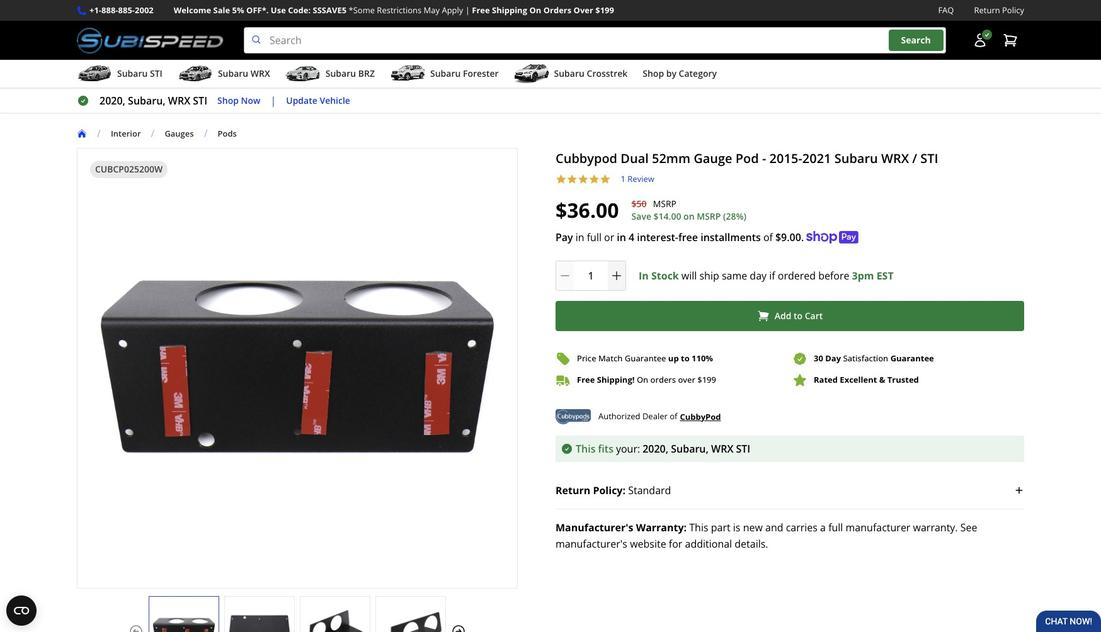 Task type: describe. For each thing, give the bounding box(es) containing it.
new
[[743, 521, 763, 535]]

subaru brz
[[326, 68, 375, 79]]

shipping!
[[597, 374, 635, 386]]

cubbypod
[[680, 411, 721, 423]]

manufacturer's warranty:
[[556, 521, 687, 535]]

2002
[[135, 4, 154, 16]]

885-
[[118, 4, 135, 16]]

cubbypod
[[556, 150, 618, 167]]

standard
[[628, 484, 671, 498]]

110%
[[692, 353, 713, 364]]

2015-
[[770, 150, 803, 167]]

up
[[668, 353, 679, 364]]

website
[[630, 537, 666, 551]]

+1-888-885-2002 link
[[89, 4, 154, 17]]

sssave5
[[313, 4, 347, 16]]

part
[[711, 521, 731, 535]]

this part is new and carries a full manufacturer warranty. see manufacturer's website for additional details.
[[556, 521, 978, 551]]

welcome sale 5% off*. use code: sssave5 *some restrictions may apply | free shipping on orders over $199
[[174, 4, 614, 16]]

free shipping! on orders over $199
[[577, 374, 716, 386]]

5%
[[232, 4, 244, 16]]

forester
[[463, 68, 499, 79]]

over
[[574, 4, 594, 16]]

manufacturer's
[[556, 521, 634, 535]]

same
[[722, 269, 747, 283]]

3pm
[[852, 269, 874, 283]]

interest-
[[637, 230, 679, 244]]

subaru crosstrek
[[554, 68, 628, 79]]

review
[[628, 173, 655, 185]]

1
[[621, 173, 626, 185]]

a subaru sti thumbnail image image
[[77, 64, 112, 83]]

shop for shop by category
[[643, 68, 664, 79]]

1 horizontal spatial msrp
[[697, 210, 721, 222]]

to inside button
[[794, 310, 803, 322]]

0 horizontal spatial subaru,
[[128, 94, 166, 108]]

subaru for subaru sti
[[117, 68, 148, 79]]

+1-888-885-2002
[[89, 4, 154, 16]]

subaru forester button
[[390, 62, 499, 88]]

1 horizontal spatial free
[[577, 374, 595, 386]]

fits
[[598, 442, 614, 456]]

1 horizontal spatial 2020,
[[643, 442, 669, 456]]

subaru right 2021
[[835, 150, 878, 167]]

shop for shop now
[[217, 94, 239, 106]]

authorized dealer of cubbypod
[[599, 411, 721, 423]]

excellent
[[840, 374, 877, 386]]

use
[[271, 4, 286, 16]]

1 horizontal spatial |
[[465, 4, 470, 16]]

wrx inside 'dropdown button'
[[251, 68, 270, 79]]

subaru for subaru crosstrek
[[554, 68, 585, 79]]

see
[[961, 521, 978, 535]]

1 vertical spatial $199
[[698, 374, 716, 386]]

free
[[679, 230, 698, 244]]

4
[[629, 230, 635, 244]]

in stock will ship same day if ordered before 3pm est
[[639, 269, 894, 283]]

2 star image from the left
[[567, 174, 578, 185]]

in
[[639, 269, 649, 283]]

cubbypod link
[[680, 410, 721, 424]]

(28%)
[[723, 210, 747, 222]]

subaru brz button
[[285, 62, 375, 88]]

this fits your: 2020, subaru, wrx sti
[[576, 442, 751, 456]]

subaru sti
[[117, 68, 162, 79]]

subaru forester
[[430, 68, 499, 79]]

$36.00
[[556, 196, 619, 223]]

increment image
[[611, 269, 623, 282]]

interior
[[111, 128, 141, 139]]

/ for interior
[[97, 127, 101, 141]]

return policy
[[974, 4, 1025, 16]]

category
[[679, 68, 717, 79]]

$50 msrp save $14.00 on msrp (28%)
[[632, 198, 747, 222]]

search input field
[[244, 27, 946, 54]]

authorized
[[599, 411, 641, 422]]

search button
[[889, 30, 944, 51]]

a subaru wrx thumbnail image image
[[178, 64, 213, 83]]

return for return policy
[[974, 4, 1000, 16]]

satisfaction
[[843, 353, 889, 364]]

for
[[669, 537, 683, 551]]

subaru for subaru brz
[[326, 68, 356, 79]]

add to cart button
[[556, 301, 1025, 331]]

subaru wrx
[[218, 68, 270, 79]]

warranty:
[[636, 521, 687, 535]]

shop pay image
[[807, 231, 859, 244]]

4 cubcp025200w 15-20 wrx & sti cubbypod dual 52mm gauge pod, image from the left
[[376, 610, 445, 633]]

.
[[801, 230, 804, 244]]

price match guarantee up to 110%
[[577, 353, 713, 364]]

faq
[[939, 4, 954, 16]]

shipping
[[492, 4, 527, 16]]

details.
[[735, 537, 768, 551]]

return for return policy: standard
[[556, 484, 591, 498]]

sale
[[213, 4, 230, 16]]

dealer
[[643, 411, 668, 422]]

dual
[[621, 150, 649, 167]]

day
[[826, 353, 841, 364]]

1 in from the left
[[576, 230, 584, 244]]

1 star image from the left
[[589, 174, 600, 185]]

over
[[678, 374, 696, 386]]

your:
[[616, 442, 640, 456]]

est
[[877, 269, 894, 283]]

brz
[[358, 68, 375, 79]]

match
[[599, 353, 623, 364]]

and
[[766, 521, 784, 535]]

0 vertical spatial $199
[[596, 4, 614, 16]]

rated excellent & trusted
[[814, 374, 919, 386]]

update
[[286, 94, 317, 106]]

888-
[[101, 4, 118, 16]]

pay
[[556, 230, 573, 244]]



Task type: vqa. For each thing, say whether or not it's contained in the screenshot.
Welcome
yes



Task type: locate. For each thing, give the bounding box(es) containing it.
1 vertical spatial this
[[690, 521, 709, 535]]

1 star image from the left
[[556, 174, 567, 185]]

return inside return policy "link"
[[974, 4, 1000, 16]]

0 horizontal spatial |
[[271, 94, 276, 108]]

0 horizontal spatial on
[[530, 4, 541, 16]]

msrp up '$14.00'
[[653, 198, 677, 210]]

1 horizontal spatial subaru,
[[671, 442, 709, 456]]

ship
[[700, 269, 719, 283]]

1 vertical spatial |
[[271, 94, 276, 108]]

of
[[764, 230, 773, 244], [670, 411, 678, 422]]

home image
[[77, 129, 87, 139]]

shop
[[643, 68, 664, 79], [217, 94, 239, 106]]

subaru left "crosstrek"
[[554, 68, 585, 79]]

subispeed logo image
[[77, 27, 224, 54]]

free down "price"
[[577, 374, 595, 386]]

None number field
[[556, 261, 626, 291]]

shop inside dropdown button
[[643, 68, 664, 79]]

of inside authorized dealer of cubbypod
[[670, 411, 678, 422]]

1 horizontal spatial of
[[764, 230, 773, 244]]

additional
[[685, 537, 732, 551]]

in left 4 at the right top of page
[[617, 230, 626, 244]]

go to right image image
[[451, 625, 466, 633]]

0 horizontal spatial of
[[670, 411, 678, 422]]

0 vertical spatial to
[[794, 310, 803, 322]]

subaru, down subaru sti
[[128, 94, 166, 108]]

add to cart
[[775, 310, 823, 322]]

30 day satisfaction guarantee
[[814, 353, 934, 364]]

subaru up 2020, subaru, wrx sti
[[117, 68, 148, 79]]

cubcp025200w
[[95, 163, 163, 175]]

policy
[[1003, 4, 1025, 16]]

trusted
[[888, 374, 919, 386]]

star image
[[589, 174, 600, 185], [600, 174, 611, 185]]

0 vertical spatial free
[[472, 4, 490, 16]]

crosstrek
[[587, 68, 628, 79]]

0 vertical spatial |
[[465, 4, 470, 16]]

1 review
[[621, 173, 655, 185]]

on
[[684, 210, 695, 222]]

0 vertical spatial subaru,
[[128, 94, 166, 108]]

shop left by
[[643, 68, 664, 79]]

1 horizontal spatial on
[[637, 374, 649, 386]]

0 horizontal spatial 2020,
[[100, 94, 125, 108]]

2 guarantee from the left
[[891, 353, 934, 364]]

cubbypod image
[[556, 408, 591, 426]]

or
[[604, 230, 615, 244]]

/ for gauges
[[151, 127, 155, 141]]

wrx
[[251, 68, 270, 79], [168, 94, 190, 108], [882, 150, 909, 167], [711, 442, 734, 456]]

1 vertical spatial subaru,
[[671, 442, 709, 456]]

msrp right on
[[697, 210, 721, 222]]

subaru for subaru forester
[[430, 68, 461, 79]]

price
[[577, 353, 596, 364]]

|
[[465, 4, 470, 16], [271, 94, 276, 108]]

full
[[587, 230, 602, 244], [829, 521, 843, 535]]

1 vertical spatial free
[[577, 374, 595, 386]]

ordered
[[778, 269, 816, 283]]

search
[[901, 34, 931, 46]]

0 vertical spatial this
[[576, 442, 596, 456]]

restrictions
[[377, 4, 422, 16]]

2 star image from the left
[[600, 174, 611, 185]]

1 vertical spatial return
[[556, 484, 591, 498]]

0 vertical spatial of
[[764, 230, 773, 244]]

cubcp025200w 15-20 wrx & sti cubbypod dual 52mm gauge pod, image
[[149, 610, 219, 633], [225, 610, 294, 633], [301, 610, 370, 633], [376, 610, 445, 633]]

subaru left brz
[[326, 68, 356, 79]]

0 horizontal spatial $199
[[596, 4, 614, 16]]

3 star image from the left
[[578, 174, 589, 185]]

this left fits
[[576, 442, 596, 456]]

1 review link
[[621, 173, 655, 185]]

return policy link
[[974, 4, 1025, 17]]

free
[[472, 4, 490, 16], [577, 374, 595, 386]]

0 vertical spatial return
[[974, 4, 1000, 16]]

sti inside dropdown button
[[150, 68, 162, 79]]

to
[[794, 310, 803, 322], [681, 353, 690, 364]]

0 horizontal spatial full
[[587, 230, 602, 244]]

1 horizontal spatial full
[[829, 521, 843, 535]]

guarantee up the trusted
[[891, 353, 934, 364]]

to right add
[[794, 310, 803, 322]]

0 horizontal spatial in
[[576, 230, 584, 244]]

0 horizontal spatial free
[[472, 4, 490, 16]]

return policy: standard
[[556, 484, 671, 498]]

1 horizontal spatial $199
[[698, 374, 716, 386]]

$199 right over on the top right
[[596, 4, 614, 16]]

decrement image
[[559, 269, 572, 282]]

gauges
[[165, 128, 194, 139]]

$14.00
[[654, 210, 681, 222]]

save
[[632, 210, 652, 222]]

update vehicle button
[[286, 94, 350, 108]]

-
[[762, 150, 766, 167]]

0 horizontal spatial guarantee
[[625, 353, 666, 364]]

this for part
[[690, 521, 709, 535]]

full right a
[[829, 521, 843, 535]]

day
[[750, 269, 767, 283]]

carries
[[786, 521, 818, 535]]

subaru inside 'dropdown button'
[[430, 68, 461, 79]]

subaru left forester
[[430, 68, 461, 79]]

free right apply
[[472, 4, 490, 16]]

shop now link
[[217, 94, 261, 108]]

return left 'policy'
[[974, 4, 1000, 16]]

1 guarantee from the left
[[625, 353, 666, 364]]

pods
[[218, 128, 237, 139]]

0 vertical spatial on
[[530, 4, 541, 16]]

full inside this part is new and carries a full manufacturer warranty. see manufacturer's website for additional details.
[[829, 521, 843, 535]]

gauges link left pods
[[165, 128, 204, 139]]

a
[[820, 521, 826, 535]]

2021
[[803, 150, 831, 167]]

1 vertical spatial to
[[681, 353, 690, 364]]

0 vertical spatial full
[[587, 230, 602, 244]]

0 horizontal spatial return
[[556, 484, 591, 498]]

button image
[[973, 33, 988, 48]]

by
[[667, 68, 677, 79]]

may
[[424, 4, 440, 16]]

*some
[[349, 4, 375, 16]]

subaru crosstrek button
[[514, 62, 628, 88]]

pod
[[736, 150, 759, 167]]

manufacturer's
[[556, 537, 628, 551]]

sti
[[150, 68, 162, 79], [193, 94, 207, 108], [921, 150, 939, 167], [736, 442, 751, 456]]

0 horizontal spatial this
[[576, 442, 596, 456]]

1 cubcp025200w 15-20 wrx & sti cubbypod dual 52mm gauge pod, image from the left
[[149, 610, 219, 633]]

0 horizontal spatial shop
[[217, 94, 239, 106]]

shop left "now"
[[217, 94, 239, 106]]

on
[[530, 4, 541, 16], [637, 374, 649, 386]]

star image down the cubbypod at the top right of page
[[589, 174, 600, 185]]

a subaru brz thumbnail image image
[[285, 64, 321, 83]]

1 horizontal spatial shop
[[643, 68, 664, 79]]

2020, subaru, wrx sti
[[100, 94, 207, 108]]

0 vertical spatial shop
[[643, 68, 664, 79]]

shop by category button
[[643, 62, 717, 88]]

$9.00
[[776, 230, 801, 244]]

a subaru forester thumbnail image image
[[390, 64, 425, 83]]

code:
[[288, 4, 311, 16]]

orders
[[651, 374, 676, 386]]

of left $9.00
[[764, 230, 773, 244]]

1 horizontal spatial to
[[794, 310, 803, 322]]

3 cubcp025200w 15-20 wrx & sti cubbypod dual 52mm gauge pod, image from the left
[[301, 610, 370, 633]]

open widget image
[[6, 596, 37, 626]]

0 vertical spatial 2020,
[[100, 94, 125, 108]]

this up additional
[[690, 521, 709, 535]]

this inside this part is new and carries a full manufacturer warranty. see manufacturer's website for additional details.
[[690, 521, 709, 535]]

add
[[775, 310, 792, 322]]

in right pay at right
[[576, 230, 584, 244]]

2020, right your: in the right bottom of the page
[[643, 442, 669, 456]]

$199 right over
[[698, 374, 716, 386]]

0 horizontal spatial msrp
[[653, 198, 677, 210]]

full left or
[[587, 230, 602, 244]]

1 vertical spatial of
[[670, 411, 678, 422]]

shop now
[[217, 94, 261, 106]]

1 vertical spatial on
[[637, 374, 649, 386]]

guarantee
[[625, 353, 666, 364], [891, 353, 934, 364]]

shop by category
[[643, 68, 717, 79]]

guarantee up the free shipping! on orders over $199
[[625, 353, 666, 364]]

1 horizontal spatial return
[[974, 4, 1000, 16]]

this for fits
[[576, 442, 596, 456]]

1 horizontal spatial this
[[690, 521, 709, 535]]

1 vertical spatial shop
[[217, 94, 239, 106]]

a subaru crosstrek thumbnail image image
[[514, 64, 549, 83]]

0 horizontal spatial to
[[681, 353, 690, 364]]

2 in from the left
[[617, 230, 626, 244]]

| right "now"
[[271, 94, 276, 108]]

subaru sti button
[[77, 62, 162, 88]]

subaru inside "dropdown button"
[[554, 68, 585, 79]]

faq link
[[939, 4, 954, 17]]

before
[[819, 269, 850, 283]]

gauge
[[694, 150, 733, 167]]

subaru up shop now
[[218, 68, 248, 79]]

subaru, down cubbypod link
[[671, 442, 709, 456]]

star image left 1
[[600, 174, 611, 185]]

welcome
[[174, 4, 211, 16]]

1 vertical spatial 2020,
[[643, 442, 669, 456]]

return left policy:
[[556, 484, 591, 498]]

$199
[[596, 4, 614, 16], [698, 374, 716, 386]]

1 vertical spatial full
[[829, 521, 843, 535]]

of right dealer
[[670, 411, 678, 422]]

manufacturer
[[846, 521, 911, 535]]

now
[[241, 94, 261, 106]]

1 horizontal spatial guarantee
[[891, 353, 934, 364]]

2020,
[[100, 94, 125, 108], [643, 442, 669, 456]]

| right apply
[[465, 4, 470, 16]]

2 cubcp025200w 15-20 wrx & sti cubbypod dual 52mm gauge pod, image from the left
[[225, 610, 294, 633]]

star image
[[556, 174, 567, 185], [567, 174, 578, 185], [578, 174, 589, 185]]

/ for pods
[[204, 127, 208, 141]]

subaru wrx button
[[178, 62, 270, 88]]

$50
[[632, 198, 647, 210]]

to right the up
[[681, 353, 690, 364]]

subaru inside 'dropdown button'
[[218, 68, 248, 79]]

2020, down subaru sti dropdown button
[[100, 94, 125, 108]]

rated
[[814, 374, 838, 386]]

gauges link down 2020, subaru, wrx sti
[[165, 128, 194, 139]]

subaru for subaru wrx
[[218, 68, 248, 79]]

policy:
[[593, 484, 626, 498]]

1 horizontal spatial in
[[617, 230, 626, 244]]

pay in full or in 4 interest-free installments of $9.00 .
[[556, 230, 804, 244]]



